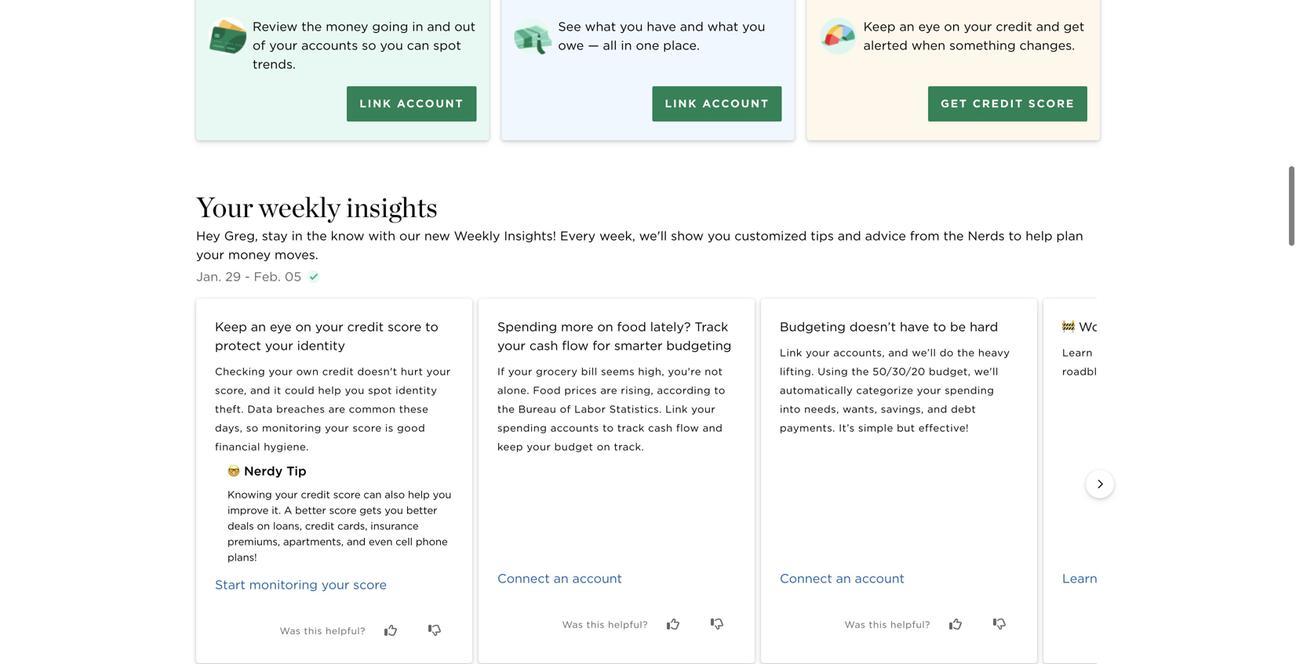 Task type: locate. For each thing, give the bounding box(es) containing it.
1 horizontal spatial link account
[[665, 97, 770, 110]]

what
[[585, 19, 616, 34], [708, 19, 739, 34]]

connect an account
[[498, 571, 622, 587], [780, 571, 905, 587]]

score down changes. on the top of page
[[1029, 97, 1075, 110]]

the down the alone.
[[498, 404, 515, 416]]

unlock image left review
[[209, 17, 246, 55]]

1 horizontal spatial connect
[[780, 571, 833, 587]]

1 horizontal spatial was
[[562, 619, 583, 631]]

alerted
[[864, 38, 908, 53]]

0 horizontal spatial better
[[295, 505, 326, 517]]

you inside "checking your own credit doesn't hurt your score, and it could help you spot identity theft. data breaches are common these days, so monitoring your score is good financial hygiene."
[[345, 385, 365, 397]]

connect
[[498, 571, 550, 587], [780, 571, 833, 587]]

0 horizontal spatial common
[[349, 404, 396, 416]]

more inside button
[[1102, 571, 1134, 587]]

flow left the for
[[562, 338, 589, 354]]

0 horizontal spatial eye
[[270, 320, 292, 335]]

1 vertical spatial learn
[[1063, 571, 1098, 587]]

eye inside keep an eye on your credit score to protect your identity
[[270, 320, 292, 335]]

improve
[[228, 505, 269, 517]]

1 vertical spatial can
[[364, 489, 382, 501]]

unlock image for see
[[514, 17, 552, 55]]

1 better from the left
[[295, 505, 326, 517]]

better up insurance
[[406, 505, 437, 517]]

on inside keep an eye on your credit and get alerted when something changes.
[[944, 19, 960, 34]]

0 horizontal spatial identity
[[297, 338, 345, 354]]

0 horizontal spatial accounts
[[301, 38, 358, 53]]

protect
[[215, 338, 261, 354]]

the inside if your grocery bill seems high, you're not alone. food prices are rising, according to the bureau of labor statistics. link your spending accounts to track cash flow and keep your budget on track.
[[498, 404, 515, 416]]

credit inside keep an eye on your credit and get alerted when something changes.
[[996, 19, 1033, 34]]

to inside keep an eye on your credit score to protect your identity
[[425, 320, 439, 335]]

hygiene.
[[264, 441, 309, 453]]

unlock image for keep
[[820, 18, 858, 55]]

financial
[[215, 441, 260, 453]]

have inside 'see what you have and what you owe — all in one place.'
[[647, 19, 676, 34]]

1 horizontal spatial in
[[412, 19, 423, 34]]

jan. 29 - feb. 05
[[196, 269, 302, 285]]

0 horizontal spatial link account
[[360, 97, 464, 110]]

—
[[588, 38, 599, 53]]

1 connect from the left
[[498, 571, 550, 587]]

the inside review the money going in and out of  your accounts so you can spot trends.
[[302, 19, 322, 34]]

of up trends.
[[253, 38, 266, 53]]

money left going
[[326, 19, 368, 34]]

can inside knowing your credit score can also help you improve it. a better score gets you better deals on loans, credit cards, insurance premiums, apartments, and even cell phone plans!
[[364, 489, 382, 501]]

cash inside spending more on food lately? track your cash flow for smarter budgeting
[[530, 338, 558, 354]]

1 horizontal spatial cash
[[648, 422, 673, 435]]

if
[[498, 366, 505, 378]]

of down prices at the left bottom of the page
[[560, 404, 571, 416]]

was
[[562, 619, 583, 631], [845, 619, 866, 631], [280, 626, 301, 637]]

1 horizontal spatial keep
[[864, 19, 896, 34]]

0 horizontal spatial spending
[[498, 422, 547, 435]]

and inside if your grocery bill seems high, you're not alone. food prices are rising, according to the bureau of labor statistics. link your spending accounts to track cash flow and keep your budget on track.
[[703, 422, 723, 435]]

in inside 'see what you have and what you owe — all in one place.'
[[621, 38, 632, 53]]

0 horizontal spatial cash
[[530, 338, 558, 354]]

on up the own
[[296, 320, 312, 335]]

common inside learn how to navigate around 5 common roadblocks.
[[1238, 347, 1285, 359]]

more inside spending more on food lately? track your cash flow for smarter budgeting
[[561, 320, 594, 335]]

1 vertical spatial are
[[329, 404, 346, 416]]

cards,
[[338, 520, 368, 533]]

0 horizontal spatial link account button
[[347, 86, 477, 122]]

nerds
[[968, 229, 1005, 244]]

1 vertical spatial we'll
[[975, 366, 999, 378]]

0 vertical spatial are
[[601, 385, 618, 397]]

an inside keep an eye on your credit and get alerted when something changes.
[[900, 19, 915, 34]]

1 horizontal spatial we'll
[[975, 366, 999, 378]]

0 horizontal spatial are
[[329, 404, 346, 416]]

2 horizontal spatial helpful?
[[891, 619, 931, 631]]

2 horizontal spatial was
[[845, 619, 866, 631]]

link up lifting.
[[780, 347, 803, 359]]

1 horizontal spatial more
[[1102, 571, 1134, 587]]

identity up the own
[[297, 338, 345, 354]]

1 horizontal spatial have
[[900, 320, 930, 335]]

for
[[593, 338, 611, 354]]

better
[[295, 505, 326, 517], [406, 505, 437, 517]]

0 horizontal spatial thumbs up image
[[667, 618, 680, 631]]

1 vertical spatial more
[[1102, 571, 1134, 587]]

link account button down place.
[[653, 86, 782, 122]]

monitoring
[[262, 422, 322, 435], [249, 578, 318, 593]]

link inside if your grocery bill seems high, you're not alone. food prices are rising, according to the bureau of labor statistics. link your spending accounts to track cash flow and keep your budget on track.
[[666, 404, 688, 416]]

on
[[944, 19, 960, 34], [296, 320, 312, 335], [597, 320, 613, 335], [1136, 320, 1152, 335], [597, 441, 611, 453], [257, 520, 270, 533]]

eye up when
[[919, 19, 940, 34]]

score up hurt
[[388, 320, 422, 335]]

your inside keep an eye on your credit and get alerted when something changes.
[[964, 19, 992, 34]]

link your accounts, and we'll do the heavy lifting. using the 50/30/20 budget, we'll automatically categorize your spending into needs, wants, savings, and debt payments. it's simple but effective!
[[780, 347, 1010, 435]]

learn inside button
[[1063, 571, 1098, 587]]

weekly
[[454, 229, 500, 244]]

0 horizontal spatial keep
[[215, 320, 247, 335]]

1 horizontal spatial better
[[406, 505, 437, 517]]

get credit score
[[941, 97, 1075, 110]]

your down hey
[[196, 247, 224, 263]]

0 vertical spatial can
[[407, 38, 430, 53]]

credit up something
[[996, 19, 1033, 34]]

keep
[[498, 441, 523, 453]]

review the money going in and out of  your accounts so you can spot trends.
[[253, 19, 476, 72]]

learn for learn more
[[1063, 571, 1098, 587]]

identity
[[297, 338, 345, 354], [396, 385, 437, 397]]

common right 5
[[1238, 347, 1285, 359]]

and inside review the money going in and out of  your accounts so you can spot trends.
[[427, 19, 451, 34]]

score inside keep an eye on your credit score to protect your identity
[[388, 320, 422, 335]]

unlock image
[[209, 17, 246, 55], [514, 17, 552, 55], [820, 18, 858, 55]]

1 vertical spatial identity
[[396, 385, 437, 397]]

good
[[397, 422, 425, 435]]

2 learn from the top
[[1063, 571, 1098, 587]]

in right going
[[412, 19, 423, 34]]

0 horizontal spatial flow
[[562, 338, 589, 354]]

link down review the money going in and out of  your accounts so you can spot trends.
[[360, 97, 392, 110]]

credit right the get
[[973, 97, 1024, 110]]

1 horizontal spatial helpful?
[[608, 619, 648, 631]]

accounts inside if your grocery bill seems high, you're not alone. food prices are rising, according to the bureau of labor statistics. link your spending accounts to track cash flow and keep your budget on track.
[[551, 422, 599, 435]]

0 vertical spatial help
[[1026, 229, 1053, 244]]

0 horizontal spatial have
[[647, 19, 676, 34]]

account
[[397, 97, 464, 110], [703, 97, 770, 110], [573, 571, 622, 587], [855, 571, 905, 587]]

and inside keep an eye on your credit and get alerted when something changes.
[[1037, 19, 1060, 34]]

and up place.
[[680, 19, 704, 34]]

1 horizontal spatial identity
[[396, 385, 437, 397]]

eye inside keep an eye on your credit and get alerted when something changes.
[[919, 19, 940, 34]]

0 horizontal spatial can
[[364, 489, 382, 501]]

thumbs up image for spending more on food lately? track your cash flow for smarter budgeting
[[667, 618, 680, 631]]

common up is
[[349, 404, 396, 416]]

your up the own
[[315, 320, 344, 335]]

🚧 working on your credit?
[[1063, 320, 1231, 335]]

2 horizontal spatial in
[[621, 38, 632, 53]]

1 horizontal spatial unlock image
[[514, 17, 552, 55]]

a
[[284, 505, 292, 517]]

have up one
[[647, 19, 676, 34]]

greg,
[[224, 229, 258, 244]]

phone
[[416, 536, 448, 548]]

budget
[[555, 441, 594, 453]]

was this helpful? for on
[[562, 619, 648, 631]]

0 horizontal spatial so
[[246, 422, 259, 435]]

link
[[360, 97, 392, 110], [665, 97, 698, 110], [780, 347, 803, 359], [666, 404, 688, 416]]

spot inside "checking your own credit doesn't hurt your score, and it could help you spot identity theft. data breaches are common these days, so monitoring your score is good financial hygiene."
[[368, 385, 392, 397]]

was this helpful? for have
[[845, 619, 931, 631]]

0 vertical spatial spot
[[433, 38, 461, 53]]

loans,
[[273, 520, 302, 533]]

cash down "spending"
[[530, 338, 558, 354]]

spending more on food lately? track your cash flow for smarter budgeting
[[498, 320, 732, 354]]

keep an eye on your credit and get alerted when something changes.
[[864, 19, 1085, 53]]

grocery
[[536, 366, 578, 378]]

keep inside keep an eye on your credit and get alerted when something changes.
[[864, 19, 896, 34]]

learn for learn how to navigate around 5 common roadblocks.
[[1063, 347, 1093, 359]]

can down going
[[407, 38, 430, 53]]

your up it
[[269, 366, 293, 378]]

0 horizontal spatial helpful?
[[326, 626, 366, 637]]

bill
[[581, 366, 598, 378]]

unlock image left see
[[514, 17, 552, 55]]

link inside link your accounts, and we'll do the heavy lifting. using the 50/30/20 budget, we'll automatically categorize your spending into needs, wants, savings, and debt payments. it's simple but effective!
[[780, 347, 803, 359]]

keep up "alerted" on the right top
[[864, 19, 896, 34]]

2 horizontal spatial this
[[869, 619, 888, 631]]

1 vertical spatial in
[[621, 38, 632, 53]]

1 horizontal spatial so
[[362, 38, 376, 53]]

credit up doesn't
[[347, 320, 384, 335]]

0 vertical spatial cash
[[530, 338, 558, 354]]

2 learn more button from the top
[[1063, 571, 1134, 587]]

budgeting doesn't have to be hard
[[780, 320, 998, 335]]

1 vertical spatial spending
[[498, 422, 547, 435]]

was for keep an eye on your credit score to protect your identity
[[280, 626, 301, 637]]

was this helpful? for eye
[[280, 626, 366, 637]]

1 vertical spatial cash
[[648, 422, 673, 435]]

and up changes. on the top of page
[[1037, 19, 1060, 34]]

0 vertical spatial so
[[362, 38, 376, 53]]

0 vertical spatial eye
[[919, 19, 940, 34]]

your inside the 'your weekly insights hey greg, stay in the know with our new weekly insights! every week, we'll show you customized tips and advice from the nerds to help plan your money moves.'
[[196, 247, 224, 263]]

and down the cards,
[[347, 536, 366, 548]]

cash inside if your grocery bill seems high, you're not alone. food prices are rising, according to the bureau of labor statistics. link your spending accounts to track cash flow and keep your budget on track.
[[648, 422, 673, 435]]

1 horizontal spatial this
[[587, 619, 605, 631]]

according
[[657, 385, 711, 397]]

2 thumbs up image from the left
[[950, 618, 962, 631]]

week,
[[600, 229, 636, 244]]

1 vertical spatial money
[[228, 247, 271, 263]]

keep an eye on your credit score to protect your identity
[[215, 320, 439, 354]]

of
[[253, 38, 266, 53], [560, 404, 571, 416]]

spot down doesn't
[[368, 385, 392, 397]]

1 vertical spatial keep
[[215, 320, 247, 335]]

help left plan
[[1026, 229, 1053, 244]]

better right a
[[295, 505, 326, 517]]

link down place.
[[665, 97, 698, 110]]

have up we'll
[[900, 320, 930, 335]]

link account down review the money going in and out of  your accounts so you can spot trends.
[[360, 97, 464, 110]]

alone.
[[498, 385, 530, 397]]

your down breaches
[[325, 422, 349, 435]]

are inside if your grocery bill seems high, you're not alone. food prices are rising, according to the bureau of labor statistics. link your spending accounts to track cash flow and keep your budget on track.
[[601, 385, 618, 397]]

2 unlock image from the left
[[514, 17, 552, 55]]

2 better from the left
[[406, 505, 437, 517]]

1 connect an account from the left
[[498, 571, 622, 587]]

0 vertical spatial learn
[[1063, 347, 1093, 359]]

1 vertical spatial accounts
[[551, 422, 599, 435]]

1 horizontal spatial money
[[326, 19, 368, 34]]

in up moves.
[[292, 229, 303, 244]]

to inside learn how to navigate around 5 common roadblocks.
[[1122, 347, 1134, 359]]

0 horizontal spatial more
[[561, 320, 594, 335]]

we'll
[[639, 229, 667, 244], [975, 366, 999, 378]]

1 horizontal spatial common
[[1238, 347, 1285, 359]]

you
[[620, 19, 643, 34], [743, 19, 766, 34], [380, 38, 403, 53], [708, 229, 731, 244], [345, 385, 365, 397], [433, 489, 452, 501], [385, 505, 403, 517]]

link account button for can
[[347, 86, 477, 122]]

are right breaches
[[329, 404, 346, 416]]

0 horizontal spatial what
[[585, 19, 616, 34]]

2 link account from the left
[[665, 97, 770, 110]]

0 horizontal spatial spot
[[368, 385, 392, 397]]

track
[[618, 422, 645, 435]]

link down 'according'
[[666, 404, 688, 416]]

0 vertical spatial of
[[253, 38, 266, 53]]

on inside spending more on food lately? track your cash flow for smarter budgeting
[[597, 320, 613, 335]]

0 vertical spatial we'll
[[639, 229, 667, 244]]

eye for your
[[270, 320, 292, 335]]

score up gets
[[333, 489, 361, 501]]

1 horizontal spatial can
[[407, 38, 430, 53]]

in right all
[[621, 38, 632, 53]]

0 horizontal spatial we'll
[[639, 229, 667, 244]]

the right do
[[958, 347, 975, 359]]

of inside review the money going in and out of  your accounts so you can spot trends.
[[253, 38, 266, 53]]

and up effective!
[[928, 404, 948, 416]]

your up a
[[275, 489, 298, 501]]

on up premiums,
[[257, 520, 270, 533]]

your right hurt
[[427, 366, 451, 378]]

0 vertical spatial spending
[[945, 385, 995, 397]]

these
[[399, 404, 429, 416]]

in inside review the money going in and out of  your accounts so you can spot trends.
[[412, 19, 423, 34]]

1 link account from the left
[[360, 97, 464, 110]]

0 horizontal spatial connect
[[498, 571, 550, 587]]

flow down 'according'
[[676, 422, 699, 435]]

and right "tips" at the top
[[838, 229, 862, 244]]

1 start monitoring your score button from the top
[[215, 566, 387, 606]]

eye down 05
[[270, 320, 292, 335]]

learn more button
[[1063, 560, 1134, 599], [1063, 571, 1134, 587]]

and inside the 'your weekly insights hey greg, stay in the know with our new weekly insights! every week, we'll show you customized tips and advice from the nerds to help plan your money moves.'
[[838, 229, 862, 244]]

trends.
[[253, 57, 296, 72]]

on left track.
[[597, 441, 611, 453]]

1 horizontal spatial accounts
[[551, 422, 599, 435]]

1 vertical spatial so
[[246, 422, 259, 435]]

link account
[[360, 97, 464, 110], [665, 97, 770, 110]]

so down data
[[246, 422, 259, 435]]

learn inside learn how to navigate around 5 common roadblocks.
[[1063, 347, 1093, 359]]

thumbs up image
[[667, 618, 680, 631], [950, 618, 962, 631]]

thumbs down image for connect an account
[[711, 618, 724, 631]]

budgeting
[[667, 338, 732, 354]]

with
[[368, 229, 396, 244]]

spending
[[498, 320, 557, 335]]

1 horizontal spatial are
[[601, 385, 618, 397]]

your down "spending"
[[498, 338, 526, 354]]

2 vertical spatial help
[[408, 489, 430, 501]]

spending inside link your accounts, and we'll do the heavy lifting. using the 50/30/20 budget, we'll automatically categorize your spending into needs, wants, savings, and debt payments. it's simple but effective!
[[945, 385, 995, 397]]

the right review
[[302, 19, 322, 34]]

0 horizontal spatial help
[[318, 385, 342, 397]]

0 horizontal spatial was
[[280, 626, 301, 637]]

0 vertical spatial identity
[[297, 338, 345, 354]]

credit right the own
[[322, 366, 354, 378]]

2 vertical spatial in
[[292, 229, 303, 244]]

stay
[[262, 229, 288, 244]]

and left out
[[427, 19, 451, 34]]

cash right 'track'
[[648, 422, 673, 435]]

0 vertical spatial have
[[647, 19, 676, 34]]

thumbs down image
[[711, 618, 724, 631], [429, 625, 441, 637]]

1 what from the left
[[585, 19, 616, 34]]

on up the for
[[597, 320, 613, 335]]

money inside review the money going in and out of  your accounts so you can spot trends.
[[326, 19, 368, 34]]

2 horizontal spatial help
[[1026, 229, 1053, 244]]

learn how to navigate around 5 common roadblocks.
[[1063, 347, 1285, 378]]

link account for place.
[[665, 97, 770, 110]]

link account for can
[[360, 97, 464, 110]]

and down 'according'
[[703, 422, 723, 435]]

credit?
[[1188, 320, 1231, 335]]

so
[[362, 38, 376, 53], [246, 422, 259, 435]]

plan
[[1057, 229, 1084, 244]]

also
[[385, 489, 405, 501]]

start monitoring your score button
[[215, 566, 387, 606], [215, 578, 387, 593]]

spending up keep
[[498, 422, 547, 435]]

see
[[558, 19, 581, 34]]

your weekly insights hey greg, stay in the know with our new weekly insights! every week, we'll show you customized tips and advice from the nerds to help plan your money moves.
[[196, 190, 1084, 263]]

0 horizontal spatial this
[[304, 626, 322, 637]]

flow inside if your grocery bill seems high, you're not alone. food prices are rising, according to the bureau of labor statistics. link your spending accounts to track cash flow and keep your budget on track.
[[676, 422, 699, 435]]

owe
[[558, 38, 584, 53]]

help down the own
[[318, 385, 342, 397]]

2 horizontal spatial was this helpful?
[[845, 619, 931, 631]]

05
[[285, 269, 302, 285]]

1 thumbs up image from the left
[[667, 618, 680, 631]]

on inside if your grocery bill seems high, you're not alone. food prices are rising, according to the bureau of labor statistics. link your spending accounts to track cash flow and keep your budget on track.
[[597, 441, 611, 453]]

0 horizontal spatial connect an account
[[498, 571, 622, 587]]

needs,
[[805, 404, 840, 416]]

in
[[412, 19, 423, 34], [621, 38, 632, 53], [292, 229, 303, 244]]

0 horizontal spatial in
[[292, 229, 303, 244]]

link account button down review the money going in and out of  your accounts so you can spot trends.
[[347, 86, 477, 122]]

money down greg,
[[228, 247, 271, 263]]

monitoring down plans!
[[249, 578, 318, 593]]

help
[[1026, 229, 1053, 244], [318, 385, 342, 397], [408, 489, 430, 501]]

1 unlock image from the left
[[209, 17, 246, 55]]

unlock image left "alerted" on the right top
[[820, 18, 858, 55]]

1 horizontal spatial flow
[[676, 422, 699, 435]]

2 link account button from the left
[[653, 86, 782, 122]]

link account down place.
[[665, 97, 770, 110]]

when
[[912, 38, 946, 53]]

monitoring up hygiene.
[[262, 422, 322, 435]]

link account button for place.
[[653, 86, 782, 122]]

we'll inside link your accounts, and we'll do the heavy lifting. using the 50/30/20 budget, we'll automatically categorize your spending into needs, wants, savings, and debt payments. it's simple but effective!
[[975, 366, 999, 378]]

2 connect an account from the left
[[780, 571, 905, 587]]

1 vertical spatial of
[[560, 404, 571, 416]]

your right keep
[[527, 441, 551, 453]]

so down going
[[362, 38, 376, 53]]

1 learn from the top
[[1063, 347, 1093, 359]]

labor
[[575, 404, 606, 416]]

1 horizontal spatial of
[[560, 404, 571, 416]]

identity up these
[[396, 385, 437, 397]]

1 horizontal spatial was this helpful?
[[562, 619, 648, 631]]

and left it
[[250, 385, 271, 397]]

are down the 'seems'
[[601, 385, 618, 397]]

can up gets
[[364, 489, 382, 501]]

credit inside button
[[973, 97, 1024, 110]]

we'll left show
[[639, 229, 667, 244]]

1 horizontal spatial spending
[[945, 385, 995, 397]]

0 vertical spatial monitoring
[[262, 422, 322, 435]]

1 horizontal spatial spot
[[433, 38, 461, 53]]

0 horizontal spatial was this helpful?
[[280, 626, 366, 637]]

statistics.
[[610, 404, 662, 416]]

your up something
[[964, 19, 992, 34]]

keep inside keep an eye on your credit score to protect your identity
[[215, 320, 247, 335]]

spending up debt at bottom right
[[945, 385, 995, 397]]

help right also
[[408, 489, 430, 501]]

1 horizontal spatial thumbs down image
[[711, 618, 724, 631]]

0 vertical spatial flow
[[562, 338, 589, 354]]

score
[[1029, 97, 1075, 110], [388, 320, 422, 335], [353, 422, 382, 435], [333, 489, 361, 501], [329, 505, 357, 517], [353, 578, 387, 593]]

3 unlock image from the left
[[820, 18, 858, 55]]

an
[[900, 19, 915, 34], [251, 320, 266, 335], [554, 571, 569, 587], [836, 571, 851, 587]]

1 link account button from the left
[[347, 86, 477, 122]]

0 vertical spatial common
[[1238, 347, 1285, 359]]

spot inside review the money going in and out of  your accounts so you can spot trends.
[[433, 38, 461, 53]]

1 horizontal spatial eye
[[919, 19, 940, 34]]

your down review
[[269, 38, 298, 53]]

it's
[[839, 422, 855, 435]]

on up when
[[944, 19, 960, 34]]

we'll down heavy
[[975, 366, 999, 378]]

keep
[[864, 19, 896, 34], [215, 320, 247, 335]]

your down budget,
[[917, 385, 942, 397]]

2 horizontal spatial unlock image
[[820, 18, 858, 55]]

apartments,
[[283, 536, 344, 548]]

1 horizontal spatial what
[[708, 19, 739, 34]]

1 vertical spatial flow
[[676, 422, 699, 435]]

this
[[587, 619, 605, 631], [869, 619, 888, 631], [304, 626, 322, 637]]

0 horizontal spatial of
[[253, 38, 266, 53]]

common inside "checking your own credit doesn't hurt your score, and it could help you spot identity theft. data breaches are common these days, so monitoring your score is good financial hygiene."
[[349, 404, 396, 416]]

0 horizontal spatial money
[[228, 247, 271, 263]]

2 connect from the left
[[780, 571, 833, 587]]

score left is
[[353, 422, 382, 435]]

keep up protect
[[215, 320, 247, 335]]

credit down tip
[[301, 489, 330, 501]]

unlock image for review
[[209, 17, 246, 55]]

an inside keep an eye on your credit score to protect your identity
[[251, 320, 266, 335]]

1 vertical spatial spot
[[368, 385, 392, 397]]



Task type: describe. For each thing, give the bounding box(es) containing it.
monitoring inside "checking your own credit doesn't hurt your score, and it could help you spot identity theft. data breaches are common these days, so monitoring your score is good financial hygiene."
[[262, 422, 322, 435]]

your down 'according'
[[692, 404, 716, 416]]

premiums,
[[228, 536, 280, 548]]

deals
[[228, 520, 254, 533]]

to inside the 'your weekly insights hey greg, stay in the know with our new weekly insights! every week, we'll show you customized tips and advice from the nerds to help plan your money moves.'
[[1009, 229, 1022, 244]]

navigate
[[1137, 347, 1184, 359]]

of inside if your grocery bill seems high, you're not alone. food prices are rising, according to the bureau of labor statistics. link your spending accounts to track cash flow and keep your budget on track.
[[560, 404, 571, 416]]

how
[[1097, 347, 1119, 359]]

into
[[780, 404, 801, 416]]

start monitoring your score
[[215, 578, 387, 593]]

checking
[[215, 366, 265, 378]]

going
[[372, 19, 408, 34]]

connect an account for budgeting doesn't have to be hard
[[780, 571, 905, 587]]

savings,
[[881, 404, 924, 416]]

your up using
[[806, 347, 830, 359]]

simple
[[858, 422, 894, 435]]

lately?
[[650, 320, 691, 335]]

help inside "checking your own credit doesn't hurt your score, and it could help you spot identity theft. data breaches are common these days, so monitoring your score is good financial hygiene."
[[318, 385, 342, 397]]

the right 'from'
[[944, 229, 964, 244]]

weekly
[[259, 190, 341, 224]]

eye for when
[[919, 19, 940, 34]]

50/30/20
[[873, 366, 926, 378]]

insights!
[[504, 229, 556, 244]]

more for spending
[[561, 320, 594, 335]]

seems
[[601, 366, 635, 378]]

the down accounts,
[[852, 366, 869, 378]]

we'll inside the 'your weekly insights hey greg, stay in the know with our new weekly insights! every week, we'll show you customized tips and advice from the nerds to help plan your money moves.'
[[639, 229, 667, 244]]

we'll
[[912, 347, 937, 359]]

rising,
[[621, 385, 654, 397]]

smarter
[[614, 338, 663, 354]]

and inside knowing your credit score can also help you improve it. a better score gets you better deals on loans, credit cards, insurance premiums, apartments, and even cell phone plans!
[[347, 536, 366, 548]]

identity inside keep an eye on your credit score to protect your identity
[[297, 338, 345, 354]]

changes.
[[1020, 38, 1075, 53]]

cell
[[396, 536, 413, 548]]

help inside the 'your weekly insights hey greg, stay in the know with our new weekly insights! every week, we'll show you customized tips and advice from the nerds to help plan your money moves.'
[[1026, 229, 1053, 244]]

working
[[1079, 320, 1132, 335]]

high,
[[638, 366, 665, 378]]

spot for you
[[368, 385, 392, 397]]

prices
[[565, 385, 597, 397]]

advice
[[865, 229, 906, 244]]

the up moves.
[[307, 229, 327, 244]]

doesn't
[[850, 320, 896, 335]]

so inside review the money going in and out of  your accounts so you can spot trends.
[[362, 38, 376, 53]]

your inside review the money going in and out of  your accounts so you can spot trends.
[[269, 38, 298, 53]]

2 start monitoring your score button from the top
[[215, 578, 387, 593]]

money inside the 'your weekly insights hey greg, stay in the know with our new weekly insights! every week, we'll show you customized tips and advice from the nerds to help plan your money moves.'
[[228, 247, 271, 263]]

spending inside if your grocery bill seems high, you're not alone. food prices are rising, according to the bureau of labor statistics. link your spending accounts to track cash flow and keep your budget on track.
[[498, 422, 547, 435]]

wants,
[[843, 404, 878, 416]]

credit up 'apartments,'
[[305, 520, 335, 533]]

roadblocks.
[[1063, 366, 1125, 378]]

this for have
[[869, 619, 888, 631]]

days,
[[215, 422, 243, 435]]

lifting.
[[780, 366, 815, 378]]

score inside button
[[1029, 97, 1075, 110]]

tips
[[811, 229, 834, 244]]

on up the navigate
[[1136, 320, 1152, 335]]

data
[[248, 404, 273, 416]]

connect for budgeting doesn't have to be hard
[[780, 571, 833, 587]]

knowing your credit score can also help you improve it. a better score gets you better deals on loans, credit cards, insurance premiums, apartments, and even cell phone plans!
[[228, 489, 452, 564]]

spot for can
[[433, 38, 461, 53]]

your inside knowing your credit score can also help you improve it. a better score gets you better deals on loans, credit cards, insurance premiums, apartments, and even cell phone plans!
[[275, 489, 298, 501]]

and up 50/30/20
[[889, 347, 909, 359]]

your up the navigate
[[1156, 320, 1184, 335]]

insights
[[346, 190, 438, 224]]

get credit score button
[[928, 86, 1088, 122]]

it.
[[272, 505, 281, 517]]

helpful? for to
[[891, 619, 931, 631]]

know
[[331, 229, 365, 244]]

1 vertical spatial have
[[900, 320, 930, 335]]

jan.
[[196, 269, 221, 285]]

your right protect
[[265, 338, 293, 354]]

can inside review the money going in and out of  your accounts so you can spot trends.
[[407, 38, 430, 53]]

around
[[1187, 347, 1225, 359]]

connect an account for spending more on food lately? track your cash flow for smarter budgeting
[[498, 571, 622, 587]]

thumbs up image for budgeting doesn't have to be hard
[[950, 618, 962, 631]]

score down even
[[353, 578, 387, 593]]

keep for keep an eye on your credit score to protect your identity
[[215, 320, 247, 335]]

even
[[369, 536, 393, 548]]

1 vertical spatial monitoring
[[249, 578, 318, 593]]

credit inside keep an eye on your credit score to protect your identity
[[347, 320, 384, 335]]

helpful? for on
[[326, 626, 366, 637]]

this for on
[[587, 619, 605, 631]]

flow inside spending more on food lately? track your cash flow for smarter budgeting
[[562, 338, 589, 354]]

insurance
[[371, 520, 419, 533]]

your right if
[[508, 366, 533, 378]]

was for spending more on food lately? track your cash flow for smarter budgeting
[[562, 619, 583, 631]]

new
[[424, 229, 450, 244]]

was for budgeting doesn't have to be hard
[[845, 619, 866, 631]]

score inside "checking your own credit doesn't hurt your score, and it could help you spot identity theft. data breaches are common these days, so monitoring your score is good financial hygiene."
[[353, 422, 382, 435]]

🤓 nerdy tip
[[228, 464, 307, 479]]

you inside the 'your weekly insights hey greg, stay in the know with our new weekly insights! every week, we'll show you customized tips and advice from the nerds to help plan your money moves.'
[[708, 229, 731, 244]]

1 learn more button from the top
[[1063, 560, 1134, 599]]

on inside keep an eye on your credit score to protect your identity
[[296, 320, 312, 335]]

hard
[[970, 320, 998, 335]]

on inside knowing your credit score can also help you improve it. a better score gets you better deals on loans, credit cards, insurance premiums, apartments, and even cell phone plans!
[[257, 520, 270, 533]]

every
[[560, 229, 596, 244]]

thumbs down image
[[994, 618, 1006, 631]]

hey
[[196, 229, 220, 244]]

you inside review the money going in and out of  your accounts so you can spot trends.
[[380, 38, 403, 53]]

connect for spending more on food lately? track your cash flow for smarter budgeting
[[498, 571, 550, 587]]

feb.
[[254, 269, 281, 285]]

this for eye
[[304, 626, 322, 637]]

nerdy
[[244, 464, 283, 479]]

help inside knowing your credit score can also help you improve it. a better score gets you better deals on loans, credit cards, insurance premiums, apartments, and even cell phone plans!
[[408, 489, 430, 501]]

start
[[215, 578, 246, 593]]

more for learn
[[1102, 571, 1134, 587]]

2 what from the left
[[708, 19, 739, 34]]

see what you have and what you owe — all in one place.
[[558, 19, 766, 53]]

🤓
[[228, 464, 240, 479]]

track
[[695, 320, 728, 335]]

be
[[950, 320, 966, 335]]

tip
[[287, 464, 307, 479]]

29
[[225, 269, 241, 285]]

thumbs down image for start monitoring your score
[[429, 625, 441, 637]]

using
[[818, 366, 848, 378]]

your
[[196, 190, 253, 224]]

out
[[455, 19, 476, 34]]

and inside 'see what you have and what you owe — all in one place.'
[[680, 19, 704, 34]]

thumbs up image
[[385, 625, 397, 637]]

and inside "checking your own credit doesn't hurt your score, and it could help you spot identity theft. data breaches are common these days, so monitoring your score is good financial hygiene."
[[250, 385, 271, 397]]

doesn't
[[357, 366, 397, 378]]

your inside spending more on food lately? track your cash flow for smarter budgeting
[[498, 338, 526, 354]]

do
[[940, 347, 954, 359]]

helpful? for food
[[608, 619, 648, 631]]

5
[[1228, 347, 1235, 359]]

credit inside "checking your own credit doesn't hurt your score, and it could help you spot identity theft. data breaches are common these days, so monitoring your score is good financial hygiene."
[[322, 366, 354, 378]]

payments.
[[780, 422, 836, 435]]

your down 'apartments,'
[[322, 578, 350, 593]]

get
[[941, 97, 968, 110]]

identity inside "checking your own credit doesn't hurt your score, and it could help you spot identity theft. data breaches are common these days, so monitoring your score is good financial hygiene."
[[396, 385, 437, 397]]

score up the cards,
[[329, 505, 357, 517]]

it
[[274, 385, 282, 397]]

you're
[[668, 366, 702, 378]]

gets
[[360, 505, 382, 517]]

categorize
[[857, 385, 914, 397]]

bureau
[[519, 404, 557, 416]]

so inside "checking your own credit doesn't hurt your score, and it could help you spot identity theft. data breaches are common these days, so monitoring your score is good financial hygiene."
[[246, 422, 259, 435]]

keep for keep an eye on your credit and get alerted when something changes.
[[864, 19, 896, 34]]

breaches
[[276, 404, 325, 416]]

are inside "checking your own credit doesn't hurt your score, and it could help you spot identity theft. data breaches are common these days, so monitoring your score is good financial hygiene."
[[329, 404, 346, 416]]

accounts inside review the money going in and out of  your accounts so you can spot trends.
[[301, 38, 358, 53]]

moves.
[[275, 247, 318, 263]]

track.
[[614, 441, 644, 453]]

in inside the 'your weekly insights hey greg, stay in the know with our new weekly insights! every week, we'll show you customized tips and advice from the nerds to help plan your money moves.'
[[292, 229, 303, 244]]



Task type: vqa. For each thing, say whether or not it's contained in the screenshot.
Checking Your Own Credit Doesn'T Hurt Your Score, And It Could Help You Spot Identity Theft. Data Breaches Are Common These Days, So Monitoring Your Score Is Good Financial Hygiene.
yes



